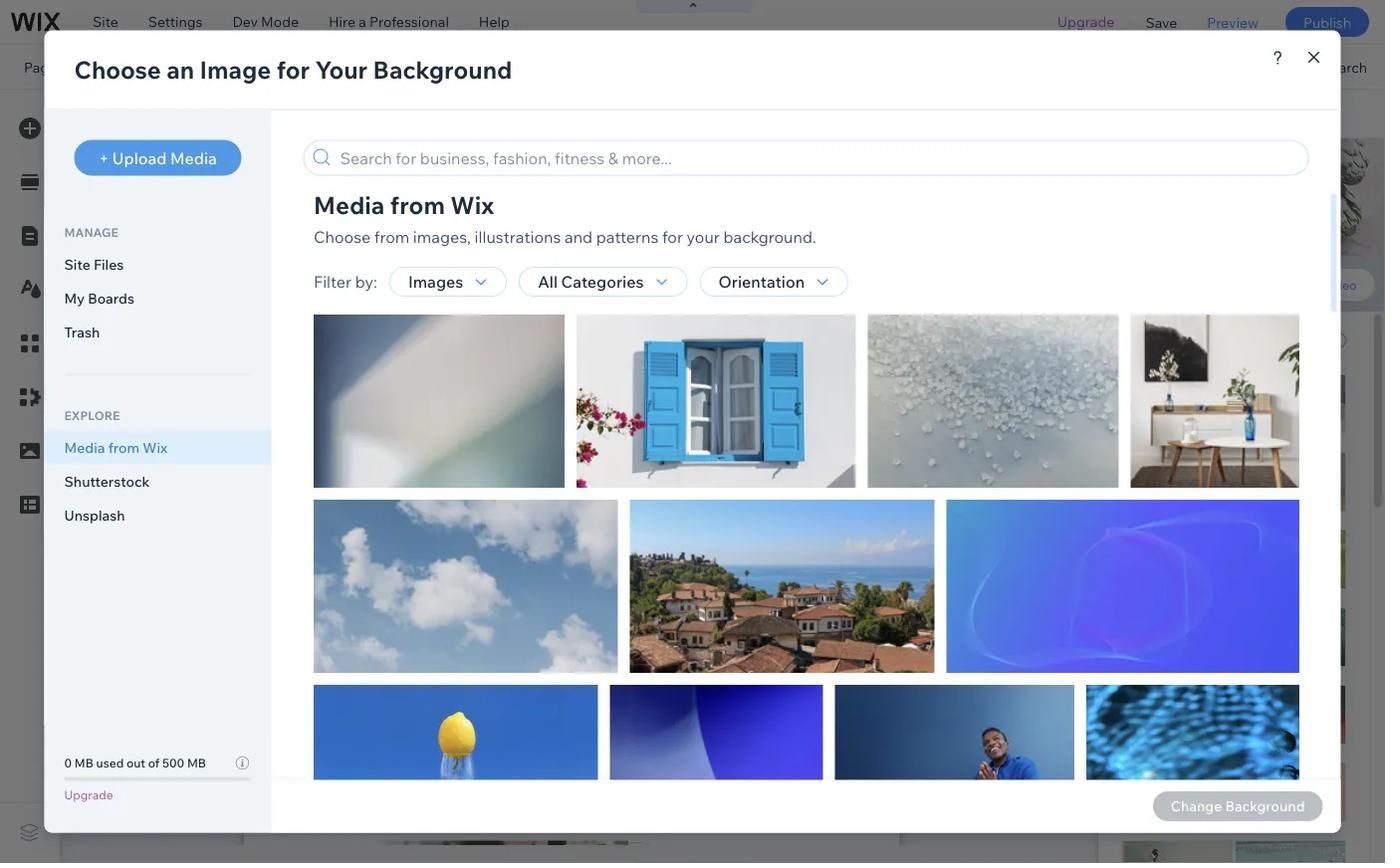 Task type: vqa. For each thing, say whether or not it's contained in the screenshot.
bottom Column Background
yes



Task type: describe. For each thing, give the bounding box(es) containing it.
home
[[75, 58, 118, 75]]

selected
[[1122, 332, 1180, 349]]

column background for change button related to section background
[[1122, 327, 1255, 344]]

change for section background
[[1267, 380, 1311, 395]]

to
[[1208, 733, 1224, 753]]

column for 2nd change button from the top
[[1122, 449, 1173, 467]]

save button
[[1131, 0, 1192, 44]]

farm
[[1236, 832, 1274, 851]]

video
[[1324, 277, 1357, 292]]

fruit
[[1198, 832, 1233, 851]]

0 vertical spatial welcome
[[841, 146, 893, 161]]

edit
[[1171, 104, 1202, 123]]

change button for column background
[[1254, 620, 1324, 644]]

quick
[[1122, 104, 1168, 123]]

title
[[1122, 694, 1151, 712]]

2 change button from the top
[[1254, 498, 1324, 522]]

https://www.wix.com/mysite
[[343, 58, 524, 75]]

search button
[[1280, 45, 1385, 89]]

hire
[[329, 13, 356, 30]]

mode
[[261, 13, 299, 30]]

search
[[1322, 58, 1367, 75]]

0 vertical spatial column background
[[1143, 104, 1299, 123]]

vector
[[1122, 572, 1165, 589]]

art
[[1168, 572, 1188, 589]]

site
[[93, 13, 118, 30]]

publish button
[[1286, 7, 1369, 37]]

0 horizontal spatial settings
[[148, 13, 203, 30]]

layout
[[1306, 155, 1351, 172]]

quick edit
[[1122, 104, 1202, 123]]

change for column background
[[1267, 625, 1311, 640]]

organic
[[1135, 832, 1195, 851]]



Task type: locate. For each thing, give the bounding box(es) containing it.
hire a professional
[[329, 13, 449, 30]]

organic fruit farm
[[1135, 832, 1274, 851]]

help
[[479, 13, 510, 30]]

1 vertical spatial column background
[[1122, 327, 1255, 344]]

column background for 2nd change button from the top
[[1122, 449, 1255, 467]]

2 vertical spatial column
[[1122, 449, 1173, 467]]

settings left dev
[[148, 13, 203, 30]]

welcome left to
[[1135, 733, 1205, 753]]

section
[[1122, 204, 1172, 222]]

2 change from the top
[[1267, 502, 1311, 517]]

0 vertical spatial settings
[[148, 13, 203, 30]]

professional
[[369, 13, 449, 30]]

section: welcome
[[793, 146, 893, 161]]

column for change button related to section background
[[1122, 327, 1173, 344]]

1 change from the top
[[1267, 380, 1311, 395]]

oranges
[[1227, 733, 1291, 753]]

column background
[[1143, 104, 1299, 123], [1122, 327, 1255, 344], [1122, 449, 1255, 467]]

1 horizontal spatial settings
[[1209, 199, 1260, 215]]

change button
[[1254, 375, 1324, 399], [1254, 498, 1324, 522], [1254, 620, 1324, 644]]

3 change button from the top
[[1254, 620, 1324, 644]]

welcome
[[841, 146, 893, 161], [1135, 733, 1205, 753]]

1 vertical spatial welcome
[[1135, 733, 1205, 753]]

3 change from the top
[[1267, 625, 1311, 640]]

preview button
[[1192, 0, 1274, 44]]

change
[[1267, 380, 1311, 395], [1267, 502, 1311, 517], [1267, 625, 1311, 640]]

section background
[[1122, 204, 1254, 222]]

change button for section background
[[1254, 375, 1324, 399]]

publish
[[1304, 13, 1351, 31]]

1 vertical spatial change button
[[1254, 498, 1324, 522]]

2 vertical spatial change
[[1267, 625, 1311, 640]]

2 vertical spatial change button
[[1254, 620, 1324, 644]]

1 change button from the top
[[1254, 375, 1324, 399]]

save
[[1146, 13, 1177, 31]]

welcome to oranges
[[1135, 733, 1291, 753]]

a
[[359, 13, 366, 30]]

section:
[[793, 146, 839, 161]]

preview
[[1207, 13, 1259, 31]]

0 vertical spatial change
[[1267, 380, 1311, 395]]

content
[[1159, 155, 1212, 172]]

dev mode
[[232, 13, 299, 30]]

1 vertical spatial change
[[1267, 502, 1311, 517]]

1 vertical spatial settings
[[1209, 199, 1260, 215]]

background
[[1206, 104, 1299, 123], [1176, 204, 1254, 222], [1176, 327, 1255, 344], [1176, 449, 1255, 467]]

0 vertical spatial column
[[1143, 104, 1202, 123]]

settings
[[148, 13, 203, 30], [1209, 199, 1260, 215]]

backgrounds
[[1183, 332, 1268, 349]]

0 horizontal spatial welcome
[[841, 146, 893, 161]]

column
[[1143, 104, 1202, 123], [1122, 327, 1173, 344], [1122, 449, 1173, 467]]

2 vertical spatial column background
[[1122, 449, 1255, 467]]

selected backgrounds
[[1122, 332, 1268, 349]]

upgrade
[[1058, 13, 1115, 30]]

0 vertical spatial change button
[[1254, 375, 1324, 399]]

welcome right section:
[[841, 146, 893, 161]]

vector art
[[1122, 572, 1188, 589]]

1 vertical spatial column
[[1122, 327, 1173, 344]]

settings down content
[[1209, 199, 1260, 215]]

dev
[[232, 13, 258, 30]]

1 horizontal spatial welcome
[[1135, 733, 1205, 753]]



